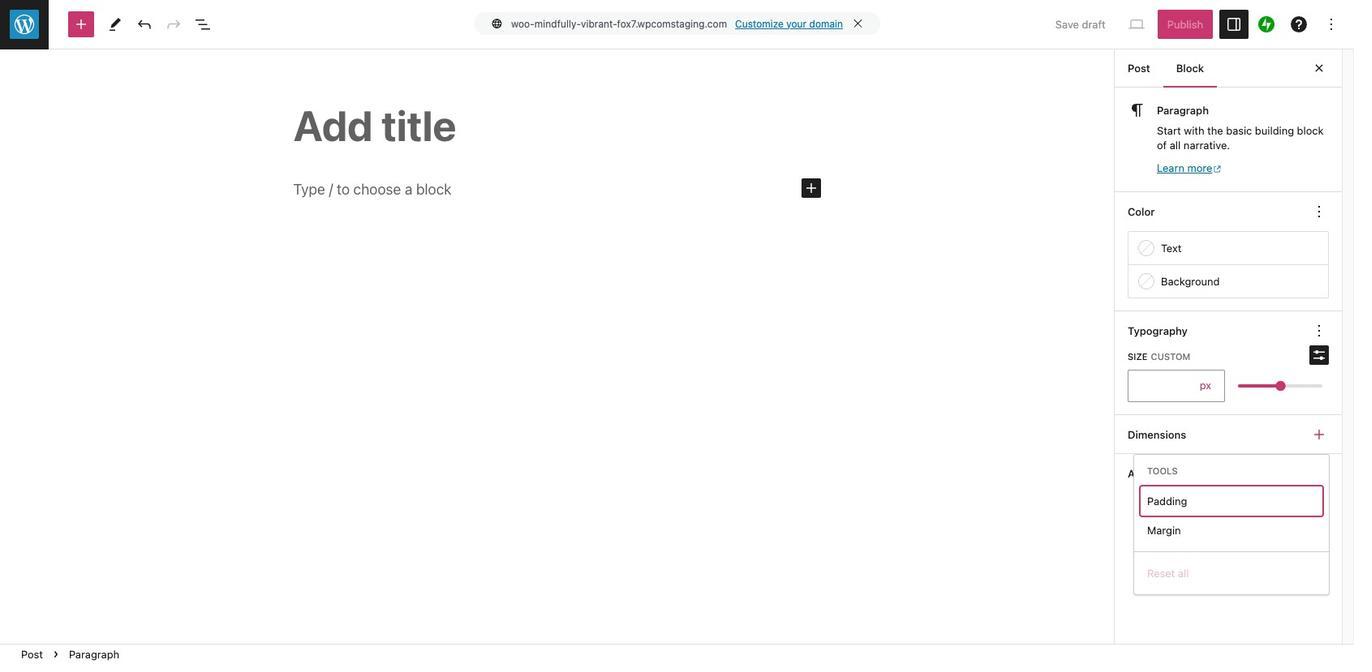 Task type: describe. For each thing, give the bounding box(es) containing it.
woo-mindfully-vibrant-fox7.wpcomstaging.com customize your domain
[[511, 17, 843, 30]]

close settings image
[[1310, 58, 1330, 78]]

block
[[1177, 62, 1205, 75]]

building
[[1256, 124, 1295, 137]]

1 vertical spatial post button
[[15, 645, 49, 665]]

save draft button
[[1046, 10, 1116, 39]]

customize your domain button
[[735, 17, 843, 30]]

tools group
[[1141, 487, 1323, 546]]

the
[[1208, 124, 1224, 137]]

0 vertical spatial paragraph
[[1157, 104, 1209, 117]]

block
[[1298, 124, 1324, 137]]

reset all button
[[1141, 560, 1323, 589]]

use size preset image
[[1310, 345, 1330, 365]]

narrative.
[[1184, 139, 1231, 152]]

background
[[1161, 275, 1220, 288]]

learn more
[[1157, 162, 1213, 175]]

of
[[1157, 139, 1167, 152]]

options image
[[1322, 15, 1342, 34]]

padding
[[1148, 495, 1188, 508]]

text
[[1161, 242, 1182, 255]]

editor content region
[[0, 50, 1114, 644]]

block button
[[1164, 49, 1218, 88]]

save draft
[[1056, 18, 1106, 31]]

help image
[[1290, 15, 1309, 34]]

more
[[1188, 162, 1213, 175]]

dimensions
[[1128, 428, 1187, 441]]

color options image
[[1310, 202, 1330, 221]]

all inside start with the basic building block of all narrative.
[[1170, 139, 1181, 152]]

woo-
[[511, 17, 535, 30]]

jetpack image
[[1259, 16, 1275, 32]]

publish button
[[1158, 10, 1213, 39]]

size custom
[[1128, 351, 1191, 362]]

typography options image
[[1310, 321, 1330, 341]]

post for topmost 'post' button
[[1128, 62, 1151, 75]]

text button
[[1129, 232, 1329, 264]]

tools
[[1148, 466, 1178, 476]]



Task type: vqa. For each thing, say whether or not it's contained in the screenshot.
orders to the right
no



Task type: locate. For each thing, give the bounding box(es) containing it.
post for the bottom 'post' button
[[21, 649, 43, 662]]

margin
[[1148, 525, 1181, 538]]

customize
[[735, 17, 784, 30]]

start with the basic building block of all narrative.
[[1157, 124, 1324, 152]]

start
[[1157, 124, 1181, 137]]

all right reset
[[1178, 568, 1189, 581]]

settings image
[[1225, 15, 1244, 34]]

reset
[[1148, 568, 1176, 581]]

1 horizontal spatial post
[[1128, 62, 1151, 75]]

dimensions options menu
[[1135, 455, 1330, 595]]

document overview image
[[193, 15, 213, 34]]

0 vertical spatial post button
[[1115, 49, 1164, 88]]

size custom element
[[1128, 351, 1191, 363]]

post
[[1128, 62, 1151, 75], [21, 649, 43, 662]]

reset all
[[1148, 568, 1189, 581]]

paragraph inside block breadcrumb list
[[69, 648, 119, 661]]

typography
[[1128, 324, 1188, 337]]

0 vertical spatial all
[[1170, 139, 1181, 152]]

advanced button
[[1115, 454, 1342, 493]]

0 horizontal spatial post button
[[15, 645, 49, 665]]

all inside the reset all button
[[1178, 568, 1189, 581]]

your
[[787, 17, 807, 30]]

post button
[[1115, 49, 1164, 88], [15, 645, 49, 665]]

0 horizontal spatial post
[[21, 649, 43, 662]]

draft
[[1082, 18, 1106, 31]]

1 horizontal spatial paragraph
[[1157, 104, 1209, 117]]

padding button
[[1141, 487, 1323, 517]]

vibrant-
[[581, 17, 617, 30]]

reset all group
[[1141, 560, 1323, 589]]

with
[[1184, 124, 1205, 137]]

learn
[[1157, 162, 1185, 175]]

preview image
[[1127, 15, 1147, 34]]

background button
[[1129, 265, 1329, 298]]

all right the 'of'
[[1170, 139, 1181, 152]]

add block image
[[802, 179, 821, 198]]

0 horizontal spatial paragraph
[[69, 648, 119, 661]]

dimensions options image
[[1310, 425, 1330, 444]]

size
[[1128, 351, 1148, 362]]

1 vertical spatial all
[[1178, 568, 1189, 581]]

post inside block breadcrumb list
[[21, 649, 43, 662]]

1 vertical spatial post
[[21, 649, 43, 662]]

learn more link
[[1157, 161, 1224, 176]]

None number field
[[1128, 370, 1193, 402]]

fox7.wpcomstaging.com
[[617, 17, 727, 30]]

toggle block inserter image
[[71, 15, 91, 34]]

tools image
[[106, 15, 125, 34]]

advanced
[[1128, 467, 1178, 480]]

custom
[[1151, 351, 1191, 362]]

block breadcrumb list
[[0, 645, 141, 665]]

paragraph
[[1157, 104, 1209, 117], [69, 648, 119, 661]]

0 vertical spatial post
[[1128, 62, 1151, 75]]

redo image
[[164, 15, 183, 34]]

mindfully-
[[535, 17, 581, 30]]

domain
[[810, 17, 843, 30]]

undo image
[[135, 15, 154, 34]]

1 vertical spatial paragraph
[[69, 648, 119, 661]]

all
[[1170, 139, 1181, 152], [1178, 568, 1189, 581]]

publish
[[1168, 18, 1204, 31]]

margin button
[[1141, 517, 1323, 546]]

color
[[1128, 205, 1155, 218]]

save
[[1056, 18, 1080, 31]]

1 horizontal spatial post button
[[1115, 49, 1164, 88]]

basic
[[1227, 124, 1253, 137]]



